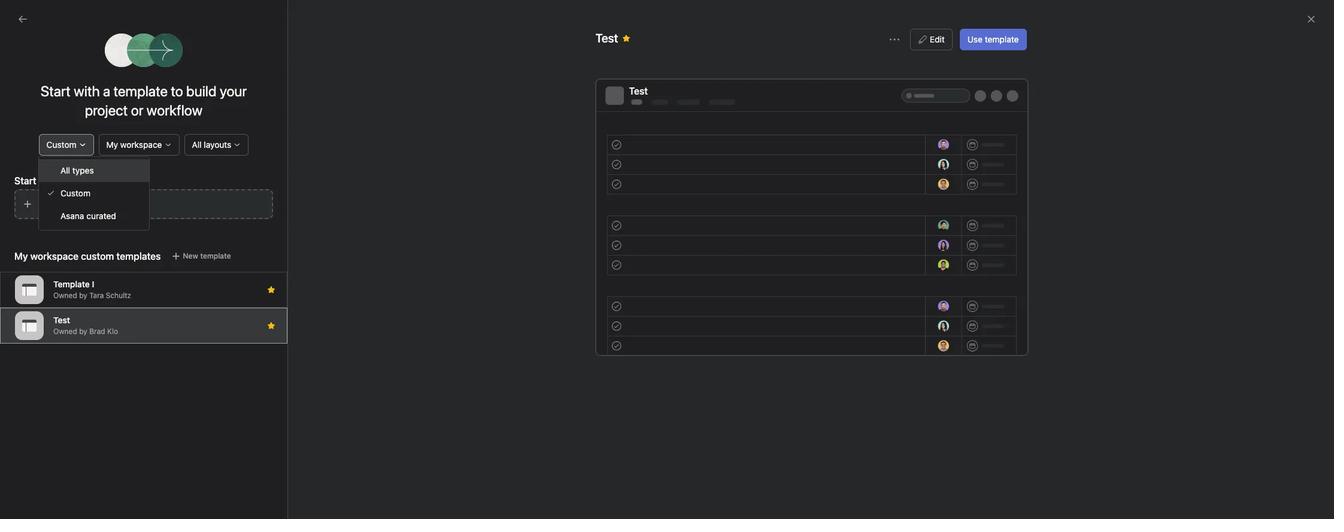 Task type: describe. For each thing, give the bounding box(es) containing it.
octopus for projects dropdown button
[[31, 317, 64, 327]]

projects
[[14, 296, 47, 307]]

template for new template
[[200, 252, 231, 261]]

9
[[783, 84, 788, 93]]

cross-functional project plan inside starred element
[[31, 274, 144, 284]]

template image
[[22, 319, 37, 333]]

start with a template to build your project or workflow
[[41, 83, 247, 119]]

functional inside starred element
[[57, 274, 96, 284]]

from scratch
[[39, 175, 96, 186]]

1 vertical spatial test
[[629, 86, 648, 96]]

all layouts button
[[184, 134, 249, 156]]

custom inside dropdown button
[[46, 140, 76, 150]]

overview
[[158, 56, 195, 66]]

or link
[[455, 253, 813, 290]]

cross-functional project plan link
[[7, 270, 144, 289]]

octopus specimen link for projects dropdown button
[[7, 313, 137, 332]]

1 vertical spatial bk
[[769, 194, 778, 203]]

by inside template i owned by tara schultz
[[79, 291, 87, 300]]

my workspace
[[158, 37, 236, 50]]

specimen for projects dropdown button
[[66, 317, 105, 327]]

project inside create blank project button
[[91, 199, 118, 209]]

template for use template
[[985, 34, 1019, 44]]

tara
[[89, 291, 104, 300]]

reporting
[[31, 135, 69, 145]]

new template button
[[166, 248, 236, 265]]

my for my workspace
[[106, 140, 118, 150]]

use template
[[968, 34, 1019, 44]]

all types
[[60, 165, 94, 175]]

cross- inside starred element
[[31, 274, 57, 284]]

2 ja from the top
[[782, 230, 789, 239]]

0 vertical spatial test
[[596, 31, 618, 45]]

send feedback link
[[753, 320, 804, 331]]

feedback
[[772, 320, 804, 329]]

edit
[[930, 34, 945, 44]]

custom templates
[[81, 251, 161, 262]]

template inside template i owned by tara schultz
[[53, 279, 90, 289]]

start from scratch
[[14, 175, 96, 186]]

my workspace button
[[99, 134, 179, 156]]

template i for template i "link" inside the projects element
[[31, 336, 71, 346]]

template i owned by tara schultz
[[53, 279, 131, 300]]

or workflow
[[131, 102, 203, 119]]

asana
[[60, 211, 84, 221]]

projects button
[[0, 295, 47, 309]]

blank
[[68, 199, 88, 209]]

schultz
[[106, 291, 131, 300]]

1 vertical spatial custom
[[60, 188, 90, 198]]

project inside cross-functional project plan link
[[98, 274, 125, 284]]

layouts
[[204, 140, 231, 150]]

create
[[40, 199, 65, 209]]

octopus specimen for starred dropdown button at top left
[[31, 216, 105, 226]]

goals link
[[7, 169, 137, 188]]

build
[[186, 83, 217, 99]]

new for new template
[[183, 252, 198, 261]]

template i for template i "link" in starred element
[[31, 255, 71, 265]]

go back image
[[18, 14, 28, 24]]

1 horizontal spatial toggle project template starred status image
[[623, 35, 630, 42]]

create blank project
[[40, 199, 118, 209]]

my for my workspace custom templates
[[14, 251, 28, 262]]

start for start from scratch
[[14, 175, 36, 186]]

inbox link
[[7, 75, 137, 94]]

1 horizontal spatial plan
[[606, 82, 623, 93]]

owned inside test owned by brad klo
[[53, 327, 77, 336]]

by inside test owned by brad klo
[[79, 327, 87, 336]]

edit button
[[910, 29, 953, 50]]

octopus for starred dropdown button at top left
[[31, 216, 64, 226]]

portfolios
[[31, 154, 68, 164]]

starred
[[14, 196, 44, 206]]

to
[[171, 83, 183, 99]]

brad
[[89, 327, 105, 336]]

hide sidebar image
[[16, 10, 25, 19]]

1 horizontal spatial cross-functional project plan
[[508, 82, 623, 93]]

i inside starred element
[[69, 255, 71, 265]]



Task type: vqa. For each thing, say whether or not it's contained in the screenshot.
'Accountable team'
no



Task type: locate. For each thing, give the bounding box(es) containing it.
custom
[[46, 140, 76, 150], [60, 188, 90, 198]]

template i link
[[7, 250, 137, 270], [7, 332, 137, 351]]

owned inside template i owned by tara schultz
[[53, 291, 77, 300]]

i inside template i owned by tara schultz
[[92, 279, 94, 289]]

i inside the projects element
[[69, 336, 71, 346]]

template inside the projects element
[[31, 336, 67, 346]]

specimen
[[66, 216, 105, 226], [66, 317, 105, 327]]

octopus specimen up brad on the left of page
[[31, 317, 105, 327]]

0 vertical spatial all
[[192, 140, 202, 150]]

workspace inside popup button
[[120, 140, 162, 150]]

1 octopus specimen from the top
[[31, 216, 105, 226]]

0 horizontal spatial template
[[114, 83, 168, 99]]

2 vertical spatial template
[[31, 336, 67, 346]]

overview link
[[158, 56, 195, 72]]

octopus down projects
[[31, 317, 64, 327]]

1 vertical spatial my
[[14, 251, 28, 262]]

all inside radio item
[[60, 165, 70, 175]]

toggle project template starred status image
[[268, 286, 275, 293]]

plan inside starred element
[[127, 274, 144, 284]]

owned down cross-functional project plan link
[[53, 291, 77, 300]]

new
[[183, 252, 198, 261], [733, 320, 748, 329]]

0 vertical spatial template
[[31, 255, 67, 265]]

2 vertical spatial i
[[69, 336, 71, 346]]

0 horizontal spatial all
[[60, 165, 70, 175]]

starred button
[[0, 195, 44, 207]]

1 vertical spatial template i link
[[7, 332, 137, 351]]

0 vertical spatial template i link
[[7, 250, 137, 270]]

2 octopus specimen link from the top
[[7, 313, 137, 332]]

1 horizontal spatial my
[[106, 140, 118, 150]]

use template button
[[960, 29, 1027, 50]]

1 owned from the top
[[53, 291, 77, 300]]

0 vertical spatial my
[[106, 140, 118, 150]]

1 vertical spatial functional
[[57, 274, 96, 284]]

1 vertical spatial toggle project template starred status image
[[268, 322, 275, 329]]

template inside start with a template to build your project or workflow
[[114, 83, 168, 99]]

1 ja from the top
[[782, 194, 789, 203]]

0 horizontal spatial start
[[14, 175, 36, 186]]

test owned by brad klo
[[53, 315, 118, 336]]

1 octopus from the top
[[31, 216, 64, 226]]

reporting link
[[7, 131, 137, 150]]

0 vertical spatial cross-
[[508, 82, 534, 93]]

inbox
[[31, 79, 52, 89]]

0 horizontal spatial cross-functional project plan
[[31, 274, 144, 284]]

0 vertical spatial functional
[[534, 82, 574, 93]]

1 horizontal spatial cross-
[[508, 82, 534, 93]]

your
[[220, 83, 247, 99]]

my workspace custom templates
[[14, 251, 161, 262]]

1 vertical spatial template i
[[31, 336, 71, 346]]

0 horizontal spatial functional
[[57, 274, 96, 284]]

template i inside starred element
[[31, 255, 71, 265]]

0 horizontal spatial test
[[53, 315, 70, 325]]

curated
[[86, 211, 116, 221]]

specimen inside the projects element
[[66, 317, 105, 327]]

octopus specimen link down blank
[[7, 212, 137, 231]]

1 octopus specimen link from the top
[[7, 212, 137, 231]]

1 vertical spatial cross-functional project plan
[[31, 274, 144, 284]]

template i link inside the projects element
[[7, 332, 137, 351]]

2 template i link from the top
[[7, 332, 137, 351]]

1 vertical spatial octopus specimen link
[[7, 313, 137, 332]]

1 horizontal spatial functional
[[534, 82, 574, 93]]

1 vertical spatial owned
[[53, 327, 77, 336]]

template down template icon
[[31, 336, 67, 346]]

fr
[[771, 84, 776, 93]]

workspace for my workspace custom templates
[[30, 251, 79, 262]]

start for start with a template to build your project or workflow
[[41, 83, 71, 99]]

1 by from the top
[[79, 291, 87, 300]]

1 horizontal spatial new
[[733, 320, 748, 329]]

1 vertical spatial octopus specimen
[[31, 317, 105, 327]]

1 template i from the top
[[31, 255, 71, 265]]

template inside starred element
[[31, 255, 67, 265]]

a
[[103, 83, 110, 99]]

1 vertical spatial start
[[14, 175, 36, 186]]

octopus specimen link
[[7, 212, 137, 231], [7, 313, 137, 332]]

2 template i from the top
[[31, 336, 71, 346]]

0 vertical spatial octopus specimen link
[[7, 212, 137, 231]]

0 vertical spatial owned
[[53, 291, 77, 300]]

0 vertical spatial custom
[[46, 140, 76, 150]]

test inside test owned by brad klo
[[53, 315, 70, 325]]

1 specimen from the top
[[66, 216, 105, 226]]

2 octopus from the top
[[31, 317, 64, 327]]

0 vertical spatial template
[[985, 34, 1019, 44]]

0 horizontal spatial my
[[14, 251, 28, 262]]

2 vertical spatial template
[[200, 252, 231, 261]]

create blank project button
[[14, 189, 273, 219]]

0 vertical spatial toggle project template starred status image
[[623, 35, 630, 42]]

1 horizontal spatial test
[[596, 31, 618, 45]]

octopus
[[31, 216, 64, 226], [31, 317, 64, 327]]

template for template i "link" inside the projects element
[[31, 336, 67, 346]]

show options image
[[890, 35, 900, 44]]

0 horizontal spatial new
[[183, 252, 198, 261]]

octopus specimen inside the projects element
[[31, 317, 105, 327]]

1 horizontal spatial all
[[192, 140, 202, 150]]

template for template i "link" in starred element
[[31, 255, 67, 265]]

ts
[[757, 84, 766, 93]]

octopus specimen link for starred dropdown button at top left
[[7, 212, 137, 231]]

template image
[[22, 283, 37, 297]]

calendar link
[[264, 56, 299, 72]]

2 horizontal spatial test
[[629, 86, 648, 96]]

1 horizontal spatial start
[[41, 83, 71, 99]]

template i link inside starred element
[[7, 250, 137, 270]]

my
[[106, 140, 118, 150], [14, 251, 28, 262]]

1 vertical spatial new
[[733, 320, 748, 329]]

cross-
[[508, 82, 534, 93], [31, 274, 57, 284]]

my inside popup button
[[106, 140, 118, 150]]

workspace down or workflow
[[120, 140, 162, 150]]

functional
[[534, 82, 574, 93], [57, 274, 96, 284]]

workspace for my workspace
[[120, 140, 162, 150]]

workspace
[[120, 140, 162, 150], [30, 251, 79, 262]]

2 vertical spatial test
[[53, 315, 70, 325]]

by left tara
[[79, 291, 87, 300]]

0 vertical spatial template i
[[31, 255, 71, 265]]

i up tara
[[92, 279, 94, 289]]

2 by from the top
[[79, 327, 87, 336]]

workspace up cross-functional project plan link
[[30, 251, 79, 262]]

octopus inside starred element
[[31, 216, 64, 226]]

0 vertical spatial cross-functional project plan
[[508, 82, 623, 93]]

types
[[72, 165, 94, 175]]

all layouts
[[192, 140, 231, 150]]

specimen for starred dropdown button at top left
[[66, 216, 105, 226]]

octopus specimen link down tara
[[7, 313, 137, 332]]

0 vertical spatial ja
[[782, 194, 789, 203]]

ja
[[782, 194, 789, 203], [782, 230, 789, 239]]

start inside start with a template to build your project or workflow
[[41, 83, 71, 99]]

new template
[[183, 252, 231, 261]]

2 octopus specimen from the top
[[31, 317, 105, 327]]

1 vertical spatial ja
[[782, 230, 789, 239]]

i left brad on the left of page
[[69, 336, 71, 346]]

octopus down create
[[31, 216, 64, 226]]

0 vertical spatial by
[[79, 291, 87, 300]]

0 vertical spatial plan
[[606, 82, 623, 93]]

all for all types
[[60, 165, 70, 175]]

octopus specimen
[[31, 216, 105, 226], [31, 317, 105, 327]]

1 vertical spatial template
[[53, 279, 90, 289]]

owned
[[53, 291, 77, 300], [53, 327, 77, 336]]

close image
[[1307, 14, 1317, 24]]

i up cross-functional project plan link
[[69, 255, 71, 265]]

0 vertical spatial octopus specimen
[[31, 216, 105, 226]]

start left with
[[41, 83, 71, 99]]

start up starred
[[14, 175, 36, 186]]

1 horizontal spatial workspace
[[120, 140, 162, 150]]

template i
[[31, 255, 71, 265], [31, 336, 71, 346]]

all for all layouts
[[192, 140, 202, 150]]

or
[[782, 267, 789, 276]]

by left brad on the left of page
[[79, 327, 87, 336]]

0 vertical spatial bk
[[745, 84, 754, 93]]

0 horizontal spatial plan
[[127, 274, 144, 284]]

specimen down create blank project
[[66, 216, 105, 226]]

bk
[[745, 84, 754, 93], [769, 194, 778, 203], [769, 230, 778, 239]]

my up template image
[[14, 251, 28, 262]]

new for new send feedback
[[733, 320, 748, 329]]

project
[[576, 82, 604, 93], [85, 102, 128, 119], [91, 199, 118, 209], [98, 274, 125, 284]]

0 vertical spatial workspace
[[120, 140, 162, 150]]

custom button
[[39, 134, 94, 156]]

2 horizontal spatial template
[[985, 34, 1019, 44]]

send
[[753, 320, 770, 329]]

template up cross-functional project plan link
[[31, 255, 67, 265]]

toggle project template starred status image
[[623, 35, 630, 42], [268, 322, 275, 329]]

use
[[968, 34, 983, 44]]

projects element
[[0, 291, 144, 411]]

cross-functional project plan
[[508, 82, 623, 93], [31, 274, 144, 284]]

1 vertical spatial i
[[92, 279, 94, 289]]

all inside dropdown button
[[192, 140, 202, 150]]

project inside start with a template to build your project or workflow
[[85, 102, 128, 119]]

0 vertical spatial new
[[183, 252, 198, 261]]

new send feedback
[[733, 320, 804, 329]]

owned left brad on the left of page
[[53, 327, 77, 336]]

start
[[41, 83, 71, 99], [14, 175, 36, 186]]

template i down template icon
[[31, 336, 71, 346]]

all types radio item
[[39, 159, 149, 182]]

with
[[74, 83, 100, 99]]

specimen inside starred element
[[66, 216, 105, 226]]

my workspace
[[106, 140, 162, 150]]

template i up cross-functional project plan link
[[31, 255, 71, 265]]

new inside button
[[183, 252, 198, 261]]

1 vertical spatial by
[[79, 327, 87, 336]]

0 vertical spatial octopus
[[31, 216, 64, 226]]

all
[[192, 140, 202, 150], [60, 165, 70, 175]]

portfolios link
[[7, 150, 137, 169]]

1 vertical spatial specimen
[[66, 317, 105, 327]]

0 horizontal spatial toggle project template starred status image
[[268, 322, 275, 329]]

1 vertical spatial workspace
[[30, 251, 79, 262]]

template
[[985, 34, 1019, 44], [114, 83, 168, 99], [200, 252, 231, 261]]

template
[[31, 255, 67, 265], [53, 279, 90, 289], [31, 336, 67, 346]]

template i inside the projects element
[[31, 336, 71, 346]]

i
[[69, 255, 71, 265], [92, 279, 94, 289], [69, 336, 71, 346]]

1 vertical spatial octopus
[[31, 317, 64, 327]]

by
[[79, 291, 87, 300], [79, 327, 87, 336]]

1 template i link from the top
[[7, 250, 137, 270]]

list box
[[526, 5, 813, 24]]

0 horizontal spatial cross-
[[31, 274, 57, 284]]

0 vertical spatial start
[[41, 83, 71, 99]]

my up all types radio item
[[106, 140, 118, 150]]

octopus specimen link inside the projects element
[[7, 313, 137, 332]]

octopus specimen inside starred element
[[31, 216, 105, 226]]

test
[[596, 31, 618, 45], [629, 86, 648, 96], [53, 315, 70, 325]]

1 vertical spatial template
[[114, 83, 168, 99]]

starred element
[[0, 190, 144, 291]]

template up tara
[[53, 279, 90, 289]]

klo
[[107, 327, 118, 336]]

1 vertical spatial all
[[60, 165, 70, 175]]

2 vertical spatial bk
[[769, 230, 778, 239]]

1 vertical spatial cross-
[[31, 274, 57, 284]]

0 vertical spatial specimen
[[66, 216, 105, 226]]

2 specimen from the top
[[66, 317, 105, 327]]

2 owned from the top
[[53, 327, 77, 336]]

octopus inside the projects element
[[31, 317, 64, 327]]

plan
[[606, 82, 623, 93], [127, 274, 144, 284]]

calendar
[[264, 56, 299, 66]]

goals
[[31, 173, 53, 183]]

octopus specimen for projects dropdown button
[[31, 317, 105, 327]]

insights element
[[0, 109, 144, 190]]

octopus specimen down blank
[[31, 216, 105, 226]]

0 vertical spatial i
[[69, 255, 71, 265]]

specimen up brad on the left of page
[[66, 317, 105, 327]]

0 horizontal spatial workspace
[[30, 251, 79, 262]]

1 vertical spatial plan
[[127, 274, 144, 284]]

1 horizontal spatial template
[[200, 252, 231, 261]]

asana curated
[[60, 211, 116, 221]]



